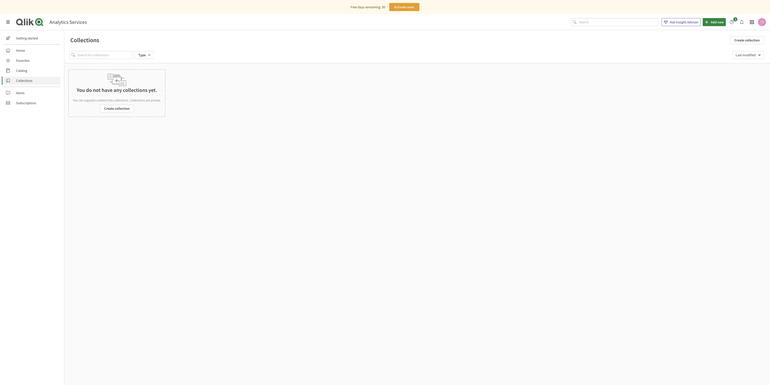 Task type: locate. For each thing, give the bounding box(es) containing it.
0 vertical spatial create collection
[[735, 38, 760, 42]]

subscriptions
[[16, 101, 36, 105]]

home link
[[4, 47, 60, 55]]

navigation pane element
[[0, 32, 64, 109]]

you for you do not have any collections yet.
[[77, 87, 85, 94]]

insight
[[677, 20, 687, 24]]

1 horizontal spatial collection
[[746, 38, 760, 42]]

collections
[[70, 36, 99, 44], [16, 78, 32, 83], [130, 98, 145, 103]]

collection up modified at right
[[746, 38, 760, 42]]

started
[[28, 36, 38, 40]]

0 horizontal spatial collection
[[115, 106, 130, 111]]

create collection
[[735, 38, 760, 42], [104, 106, 130, 111]]

create
[[735, 38, 745, 42], [104, 106, 114, 111]]

collection for top create collection button
[[746, 38, 760, 42]]

collections down catalog
[[16, 78, 32, 83]]

1 vertical spatial create
[[104, 106, 114, 111]]

advisor
[[688, 20, 699, 24]]

1 vertical spatial create collection button
[[100, 105, 134, 113]]

can
[[79, 98, 83, 103]]

0 vertical spatial collections
[[70, 36, 99, 44]]

create collection button down 'you can organize content into collections. collections are private.'
[[100, 105, 134, 113]]

have
[[102, 87, 113, 94]]

you
[[77, 87, 85, 94], [73, 98, 78, 103]]

create collection button up last modified field
[[731, 36, 765, 44]]

filters region
[[64, 47, 771, 63]]

ask insight advisor button
[[662, 18, 701, 26]]

alerts
[[16, 91, 24, 95]]

content
[[96, 98, 107, 103]]

into
[[108, 98, 113, 103]]

2 vertical spatial collections
[[130, 98, 145, 103]]

create up last
[[735, 38, 745, 42]]

0 vertical spatial collection
[[746, 38, 760, 42]]

collections
[[123, 87, 148, 94]]

30
[[382, 5, 386, 9]]

yet.
[[149, 87, 157, 94]]

1 horizontal spatial create collection button
[[731, 36, 765, 44]]

0 horizontal spatial create collection
[[104, 106, 130, 111]]

type button
[[134, 51, 154, 59]]

ask insight advisor
[[671, 20, 699, 24]]

collections left are
[[130, 98, 145, 103]]

0 horizontal spatial collections
[[16, 78, 32, 83]]

0 vertical spatial you
[[77, 87, 85, 94]]

collections inside create collection element
[[130, 98, 145, 103]]

you can organize content into collections. collections are private.
[[73, 98, 161, 103]]

create collection button
[[731, 36, 765, 44], [100, 105, 134, 113]]

collection for create collection button to the left
[[115, 106, 130, 111]]

2 horizontal spatial collections
[[130, 98, 145, 103]]

you left "can"
[[73, 98, 78, 103]]

Search text field
[[579, 18, 659, 26]]

1 vertical spatial you
[[73, 98, 78, 103]]

favorites
[[16, 58, 29, 63]]

1 vertical spatial collection
[[115, 106, 130, 111]]

0 horizontal spatial create
[[104, 106, 114, 111]]

create for create collection button to the left
[[104, 106, 114, 111]]

create collection up last modified field
[[735, 38, 760, 42]]

create down into
[[104, 106, 114, 111]]

last
[[736, 53, 742, 57]]

create collection down 'you can organize content into collections. collections are private.'
[[104, 106, 130, 111]]

free days remaining: 30
[[351, 5, 386, 9]]

collection
[[746, 38, 760, 42], [115, 106, 130, 111]]

collections down services
[[70, 36, 99, 44]]

modified
[[743, 53, 756, 57]]

home
[[16, 48, 25, 53]]

1 vertical spatial collections
[[16, 78, 32, 83]]

searchbar element
[[571, 18, 659, 26]]

getting
[[16, 36, 27, 40]]

you left do
[[77, 87, 85, 94]]

1 horizontal spatial create collection
[[735, 38, 760, 42]]

alerts link
[[4, 89, 60, 97]]

collection down 'collections.'
[[115, 106, 130, 111]]

0 vertical spatial create
[[735, 38, 745, 42]]

do
[[86, 87, 92, 94]]

type
[[139, 53, 146, 57]]

3 button
[[729, 17, 740, 26]]

1 horizontal spatial create
[[735, 38, 745, 42]]

getting started
[[16, 36, 38, 40]]

organize
[[84, 98, 96, 103]]



Task type: vqa. For each thing, say whether or not it's contained in the screenshot.
Collections to the top
yes



Task type: describe. For each thing, give the bounding box(es) containing it.
collections.
[[114, 98, 129, 103]]

are
[[146, 98, 150, 103]]

getting started link
[[4, 34, 60, 42]]

catalog
[[16, 68, 27, 73]]

remaining:
[[366, 5, 381, 9]]

0 horizontal spatial create collection button
[[100, 105, 134, 113]]

Search for collections text field
[[77, 51, 132, 59]]

analytics services
[[50, 19, 87, 25]]

not
[[93, 87, 101, 94]]

Last modified field
[[733, 51, 765, 59]]

1 horizontal spatial collections
[[70, 36, 99, 44]]

create collection element
[[68, 69, 166, 117]]

you do not have any collections yet.
[[77, 87, 157, 94]]

analytics
[[50, 19, 69, 25]]

last modified
[[736, 53, 756, 57]]

ask
[[671, 20, 676, 24]]

0 vertical spatial create collection button
[[731, 36, 765, 44]]

private.
[[151, 98, 161, 103]]

subscriptions link
[[4, 99, 60, 107]]

you for you can organize content into collections. collections are private.
[[73, 98, 78, 103]]

new
[[718, 20, 725, 24]]

now!
[[407, 5, 415, 9]]

add new button
[[703, 18, 727, 26]]

activate
[[394, 5, 407, 9]]

collections inside navigation pane element
[[16, 78, 32, 83]]

1 vertical spatial create collection
[[104, 106, 130, 111]]

add
[[711, 20, 717, 24]]

free
[[351, 5, 357, 9]]

collections link
[[4, 77, 60, 85]]

activate now!
[[394, 5, 415, 9]]

catalog link
[[4, 67, 60, 75]]

create for top create collection button
[[735, 38, 745, 42]]

analytics services element
[[50, 19, 87, 25]]

any
[[114, 87, 122, 94]]

activate now! link
[[390, 3, 420, 11]]

days
[[358, 5, 365, 9]]

favorites link
[[4, 57, 60, 65]]

3
[[735, 17, 737, 21]]

tyler black image
[[759, 18, 767, 26]]

close sidebar menu image
[[6, 20, 10, 24]]

add new
[[711, 20, 725, 24]]

services
[[70, 19, 87, 25]]



